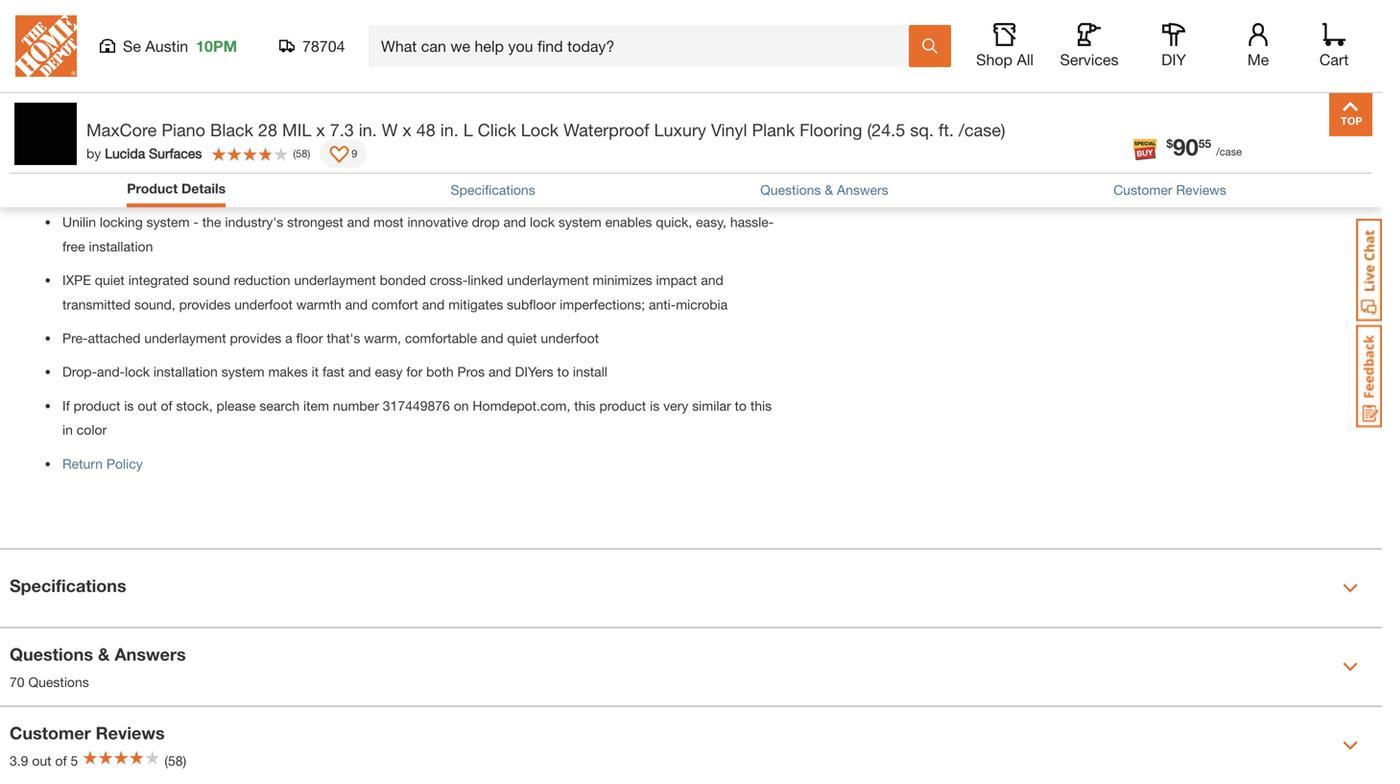 Task type: vqa. For each thing, say whether or not it's contained in the screenshot.
Vases for Vases & Decorative Bottles
no



Task type: locate. For each thing, give the bounding box(es) containing it.
anti- down "impact"
[[649, 296, 676, 312]]

1 horizontal spatial to
[[608, 31, 620, 47]]

& inside questions & answers 70 questions
[[98, 644, 110, 665]]

x right w at the top left of page
[[403, 120, 412, 140]]

0 horizontal spatial customer reviews
[[10, 723, 165, 743]]

answers inside questions & answers 70 questions
[[115, 644, 186, 665]]

1 horizontal spatial customer reviews
[[1114, 182, 1226, 198]]

installation up stock,
[[153, 364, 218, 380]]

2 in. from the left
[[440, 120, 459, 140]]

$
[[1167, 137, 1173, 150]]

0 horizontal spatial quiet
[[95, 272, 125, 288]]

for right finish
[[282, 89, 298, 105]]

floor
[[296, 330, 323, 346]]

in. left w at the top left of page
[[359, 120, 377, 140]]

1 horizontal spatial customer
[[1114, 182, 1173, 198]]

anti- inside ixpe quiet integrated sound reduction underlayment bonded cross-linked underlayment minimizes impact and transmitted sound, provides underfoot warmth and comfort and mitigates subfloor imperfections; anti-microbia
[[649, 296, 676, 312]]

2 caret image from the top
[[1343, 659, 1358, 675]]

live chat image
[[1356, 219, 1382, 322]]

0 vertical spatial quiet
[[95, 272, 125, 288]]

0 vertical spatial answers
[[837, 182, 889, 198]]

x left 7.3 in the top left of the page
[[316, 120, 325, 140]]

hassle-
[[730, 214, 774, 230]]

0 vertical spatial installation
[[89, 238, 153, 254]]

sq.
[[910, 120, 934, 140]]

abrasion and stain resistant 28-mil hardened vinyl wear layer provides excellent resistance to abrasive scuffs and stains
[[62, 31, 740, 71]]

shop all button
[[974, 23, 1036, 69]]

1 vertical spatial free
[[62, 238, 85, 254]]

2 vertical spatial questions
[[28, 674, 89, 690]]

anti- inside '100% virgin premium spc (stone polyvinyl composite) 100% phthalate-free extruded closed-cell core provides exceptional rigidity, dimensional stability and anti-telegraphing performance'
[[334, 180, 361, 196]]

feedback link image
[[1356, 324, 1382, 428]]

lock
[[530, 214, 555, 230], [125, 364, 150, 380]]

1 horizontal spatial of
[[161, 398, 172, 414]]

film left "prints"
[[265, 123, 287, 138]]

questions right the 70
[[28, 674, 89, 690]]

stain
[[146, 31, 174, 47]]

and
[[119, 31, 142, 47], [717, 31, 740, 47], [423, 89, 445, 105], [308, 180, 330, 196], [347, 214, 370, 230], [503, 214, 526, 230], [701, 272, 724, 288], [345, 296, 368, 312], [422, 296, 445, 312], [481, 330, 503, 346], [348, 364, 371, 380], [489, 364, 511, 380]]

100% up telegraphing
[[392, 156, 428, 172]]

1 horizontal spatial film
[[265, 123, 287, 138]]

2 vertical spatial caret image
[[1343, 738, 1358, 753]]

1 horizontal spatial system
[[221, 364, 265, 380]]

0 horizontal spatial lock
[[125, 364, 150, 380]]

1 horizontal spatial 100%
[[392, 156, 428, 172]]

0 horizontal spatial customer
[[10, 723, 91, 743]]

strongest
[[287, 214, 343, 230]]

4x
[[62, 89, 77, 105]]

1 vertical spatial installation
[[153, 364, 218, 380]]

2 vertical spatial to
[[735, 398, 747, 414]]

0 horizontal spatial anti-
[[334, 180, 361, 196]]

most
[[374, 214, 404, 230]]

questions & answers button
[[760, 180, 889, 200], [760, 180, 889, 200]]

1 horizontal spatial anti-
[[649, 296, 676, 312]]

it
[[312, 364, 319, 380]]

mitigates
[[448, 296, 503, 312]]

is left very
[[650, 398, 660, 414]]

drop
[[472, 214, 500, 230]]

provides inside abrasion and stain resistant 28-mil hardened vinyl wear layer provides excellent resistance to abrasive scuffs and stains
[[431, 31, 482, 47]]

1 horizontal spatial free
[[493, 156, 516, 172]]

create
[[328, 123, 365, 138]]

5
[[71, 753, 78, 769]]

1 vertical spatial anti-
[[649, 296, 676, 312]]

click
[[478, 120, 516, 140]]

0 horizontal spatial underfoot
[[234, 296, 293, 312]]

in. left l
[[440, 120, 459, 140]]

1 horizontal spatial this
[[750, 398, 772, 414]]

1 vertical spatial out
[[32, 753, 51, 769]]

1 vertical spatial questions
[[10, 644, 93, 665]]

0 horizontal spatial &
[[98, 644, 110, 665]]

max
[[340, 89, 366, 105]]

1 in. from the left
[[359, 120, 377, 140]]

& for questions & answers
[[825, 182, 833, 198]]

of left stock,
[[161, 398, 172, 414]]

is down and-
[[124, 398, 134, 414]]

/case)
[[959, 120, 1006, 140]]

of
[[161, 398, 172, 414], [55, 753, 67, 769]]

0 vertical spatial anti-
[[334, 180, 361, 196]]

system left enables at the left of the page
[[559, 214, 602, 230]]

1 x from the left
[[316, 120, 325, 140]]

provides inside ixpe quiet integrated sound reduction underlayment bonded cross-linked underlayment minimizes impact and transmitted sound, provides underfoot warmth and comfort and mitigates subfloor imperfections; anti-microbia
[[179, 296, 231, 312]]

to right similar
[[735, 398, 747, 414]]

customer reviews up 5
[[10, 723, 165, 743]]

installation
[[89, 238, 153, 254], [153, 364, 218, 380]]

1 horizontal spatial is
[[650, 398, 660, 414]]

anti- down composite)
[[334, 180, 361, 196]]

0 vertical spatial &
[[825, 182, 833, 198]]

1 horizontal spatial in.
[[440, 120, 459, 140]]

provides down luxury
[[676, 156, 727, 172]]

0 horizontal spatial reviews
[[96, 723, 165, 743]]

locking
[[100, 214, 143, 230]]

0 horizontal spatial is
[[124, 398, 134, 414]]

wear
[[365, 31, 394, 47]]

hardwood
[[449, 123, 509, 138]]

spc
[[194, 156, 221, 172]]

drop-and-lock installation system makes it fast and easy for both pros and diyers to install
[[62, 364, 608, 380]]

return policy
[[62, 456, 143, 472]]

1 horizontal spatial lock
[[530, 214, 555, 230]]

0 vertical spatial questions
[[760, 182, 821, 198]]

system up please
[[221, 364, 265, 380]]

2 is from the left
[[650, 398, 660, 414]]

1 vertical spatial lock
[[125, 364, 150, 380]]

0 horizontal spatial 100%
[[62, 156, 98, 172]]

( 58 )
[[293, 147, 310, 160]]

product details button
[[127, 179, 226, 203], [127, 179, 226, 199]]

1 horizontal spatial answers
[[837, 182, 889, 198]]

1 vertical spatial caret image
[[1343, 659, 1358, 675]]

0 vertical spatial reviews
[[1176, 182, 1226, 198]]

provides
[[431, 31, 482, 47], [676, 156, 727, 172], [179, 296, 231, 312], [230, 330, 281, 346]]

4x uv coat plus ceramic bead finish for super-max strength and quality
[[62, 89, 489, 105]]

free down click
[[493, 156, 516, 172]]

installation down the locking
[[89, 238, 153, 254]]

out
[[138, 398, 157, 414], [32, 753, 51, 769]]

1 horizontal spatial out
[[138, 398, 157, 414]]

for left both
[[406, 364, 423, 380]]

provides right layer at the top left of the page
[[431, 31, 482, 47]]

waterproof
[[564, 120, 649, 140]]

0 vertical spatial of
[[161, 398, 172, 414]]

super-
[[302, 89, 340, 105]]

lock right drop
[[530, 214, 555, 230]]

1 vertical spatial &
[[98, 644, 110, 665]]

0 vertical spatial free
[[493, 156, 516, 172]]

to left abrasive
[[608, 31, 620, 47]]

color
[[77, 422, 107, 438]]

provides down "sound"
[[179, 296, 231, 312]]

customer down "$"
[[1114, 182, 1173, 198]]

customer reviews down 90 on the top of the page
[[1114, 182, 1226, 198]]

premium
[[138, 156, 190, 172]]

system left -
[[147, 214, 190, 230]]

product up color
[[74, 398, 120, 414]]

fast
[[323, 364, 345, 380]]

9
[[352, 147, 357, 160]]

free
[[493, 156, 516, 172], [62, 238, 85, 254]]

in.
[[359, 120, 377, 140], [440, 120, 459, 140]]

caret image
[[1343, 581, 1358, 596], [1343, 659, 1358, 675], [1343, 738, 1358, 753]]

0 vertical spatial customer reviews
[[1114, 182, 1226, 198]]

0 horizontal spatial product
[[74, 398, 120, 414]]

0 vertical spatial specifications
[[451, 182, 535, 198]]

1 horizontal spatial &
[[825, 182, 833, 198]]

1 vertical spatial of
[[55, 753, 67, 769]]

underlayment up warmth
[[294, 272, 376, 288]]

for
[[282, 89, 298, 105], [406, 364, 423, 380]]

display image
[[329, 146, 349, 165]]

free down unilin in the left top of the page
[[62, 238, 85, 254]]

underlayment up subfloor
[[507, 272, 589, 288]]

dimensional
[[182, 180, 254, 196]]

0 vertical spatial out
[[138, 398, 157, 414]]

0 horizontal spatial this
[[574, 398, 596, 414]]

0 horizontal spatial in.
[[359, 120, 377, 140]]

reviews
[[1176, 182, 1226, 198], [96, 723, 165, 743]]

drop-
[[62, 364, 97, 380]]

(stone
[[225, 156, 262, 172]]

film up surfaces
[[152, 123, 173, 138]]

to left install on the left top of the page
[[557, 364, 569, 380]]

reduction
[[234, 272, 290, 288]]

specifications up drop
[[451, 182, 535, 198]]

provides inside '100% virgin premium spc (stone polyvinyl composite) 100% phthalate-free extruded closed-cell core provides exceptional rigidity, dimensional stability and anti-telegraphing performance'
[[676, 156, 727, 172]]

that's
[[327, 330, 360, 346]]

1 horizontal spatial reviews
[[1176, 182, 1226, 198]]

uv
[[81, 89, 98, 105]]

stains
[[62, 55, 98, 71]]

underfoot up install on the left top of the page
[[541, 330, 599, 346]]

underlayment down sound,
[[144, 330, 226, 346]]

a
[[285, 330, 292, 346]]

product down install on the left top of the page
[[599, 398, 646, 414]]

shop all
[[976, 50, 1034, 69]]

linked
[[468, 272, 503, 288]]

return
[[62, 456, 103, 472]]

quiet down subfloor
[[507, 330, 537, 346]]

l
[[463, 120, 473, 140]]

specifications up questions & answers 70 questions
[[10, 575, 126, 596]]

and up 48
[[423, 89, 445, 105]]

1 horizontal spatial underlayment
[[294, 272, 376, 288]]

and down cross-
[[422, 296, 445, 312]]

imperfections;
[[560, 296, 645, 312]]

and right pros
[[489, 364, 511, 380]]

1 vertical spatial answers
[[115, 644, 186, 665]]

and up strongest on the top left of the page
[[308, 180, 330, 196]]

0 vertical spatial for
[[282, 89, 298, 105]]

cell
[[622, 156, 642, 172]]

phthalate-
[[432, 156, 493, 172]]

0 horizontal spatial answers
[[115, 644, 186, 665]]

if
[[62, 398, 70, 414]]

0 horizontal spatial film
[[152, 123, 173, 138]]

ceramic
[[161, 89, 209, 105]]

x
[[316, 120, 325, 140], [403, 120, 412, 140]]

3.9
[[10, 753, 28, 769]]

0 horizontal spatial system
[[147, 214, 190, 230]]

sound,
[[134, 296, 175, 312]]

reviews up (58)
[[96, 723, 165, 743]]

underfoot down reduction
[[234, 296, 293, 312]]

0 vertical spatial to
[[608, 31, 620, 47]]

caret image for customer reviews
[[1343, 738, 1358, 753]]

2 horizontal spatial to
[[735, 398, 747, 414]]

quiet up transmitted
[[95, 272, 125, 288]]

diy button
[[1143, 23, 1205, 69]]

answers for questions & answers 70 questions
[[115, 644, 186, 665]]

1 horizontal spatial quiet
[[507, 330, 537, 346]]

out left stock,
[[138, 398, 157, 414]]

decorative
[[85, 123, 148, 138]]

0 horizontal spatial x
[[316, 120, 325, 140]]

lock down attached
[[125, 364, 150, 380]]

coat
[[102, 89, 129, 105]]

cart
[[1320, 50, 1349, 69]]

provides left the a
[[230, 330, 281, 346]]

extruded
[[519, 156, 573, 172]]

and left the most
[[347, 214, 370, 230]]

0 vertical spatial lock
[[530, 214, 555, 230]]

plus
[[132, 89, 157, 105]]

caret image for questions & answers
[[1343, 659, 1358, 675]]

comfortable
[[405, 330, 477, 346]]

0 vertical spatial underfoot
[[234, 296, 293, 312]]

reviews down $ 90 55
[[1176, 182, 1226, 198]]

3 caret image from the top
[[1343, 738, 1358, 753]]

of left 5
[[55, 753, 67, 769]]

1 horizontal spatial product
[[599, 398, 646, 414]]

1 vertical spatial to
[[557, 364, 569, 380]]

this down install on the left top of the page
[[574, 398, 596, 414]]

1 vertical spatial specifications
[[10, 575, 126, 596]]

0 vertical spatial caret image
[[1343, 581, 1358, 596]]

customer
[[1114, 182, 1173, 198], [10, 723, 91, 743]]

piano
[[162, 120, 205, 140]]

1 horizontal spatial underfoot
[[541, 330, 599, 346]]

product
[[74, 398, 120, 414], [599, 398, 646, 414]]

1 horizontal spatial for
[[406, 364, 423, 380]]

customer up 3.9 out of 5
[[10, 723, 91, 743]]

questions up the 70
[[10, 644, 93, 665]]

this right similar
[[750, 398, 772, 414]]

1 horizontal spatial specifications
[[451, 182, 535, 198]]

questions up the hassle-
[[760, 182, 821, 198]]

mil
[[253, 31, 270, 47]]

top button
[[1329, 93, 1373, 136]]

composite)
[[322, 156, 388, 172]]

me button
[[1228, 23, 1289, 69]]

out right 3.9
[[32, 753, 51, 769]]

and right scuffs
[[717, 31, 740, 47]]

product image image
[[14, 103, 77, 165]]

specifications button
[[451, 180, 535, 200], [451, 180, 535, 200], [0, 550, 1382, 627]]

2 x from the left
[[403, 120, 412, 140]]

1 horizontal spatial x
[[403, 120, 412, 140]]

0 horizontal spatial free
[[62, 238, 85, 254]]

1 film from the left
[[152, 123, 173, 138]]

100% up exceptional
[[62, 156, 98, 172]]

customer reviews
[[1114, 182, 1226, 198], [10, 723, 165, 743]]

surfaces
[[149, 145, 202, 161]]



Task type: describe. For each thing, give the bounding box(es) containing it.
natural
[[404, 123, 445, 138]]

and up that's
[[345, 296, 368, 312]]

please
[[216, 398, 256, 414]]

lucida
[[105, 145, 145, 161]]

free inside '100% virgin premium spc (stone polyvinyl composite) 100% phthalate-free extruded closed-cell core provides exceptional rigidity, dimensional stability and anti-telegraphing performance'
[[493, 156, 516, 172]]

of inside the if product is out of stock, please search item number 317449876 on homdepot.com, this product is very similar to this in color
[[161, 398, 172, 414]]

impact
[[656, 272, 697, 288]]

1 this from the left
[[574, 398, 596, 414]]

similar
[[692, 398, 731, 414]]

makes
[[268, 364, 308, 380]]

finish
[[247, 89, 278, 105]]

all
[[1017, 50, 1034, 69]]

1 product from the left
[[74, 398, 120, 414]]

install
[[573, 364, 608, 380]]

return policy link
[[62, 456, 143, 472]]

scuffs
[[678, 31, 714, 47]]

attached
[[88, 330, 141, 346]]

shop
[[976, 50, 1013, 69]]

0 horizontal spatial to
[[557, 364, 569, 380]]

1 vertical spatial customer reviews
[[10, 723, 165, 743]]

questions for questions & answers 70 questions
[[10, 644, 93, 665]]

integrated
[[128, 272, 189, 288]]

to inside the if product is out of stock, please search item number 317449876 on homdepot.com, this product is very similar to this in color
[[735, 398, 747, 414]]

plank
[[752, 120, 795, 140]]

flooring
[[800, 120, 862, 140]]

9 button
[[320, 139, 367, 168]]

2 this from the left
[[750, 398, 772, 414]]

lock inside "unilin locking system - the industry's strongest and most innovative drop and lock system enables quick, easy, hassle- free installation"
[[530, 214, 555, 230]]

ft.
[[939, 120, 954, 140]]

2 100% from the left
[[392, 156, 428, 172]]

me
[[1248, 50, 1269, 69]]

services
[[1060, 50, 1119, 69]]

maxcore
[[86, 120, 157, 140]]

hd
[[62, 123, 82, 138]]

1 vertical spatial quiet
[[507, 330, 537, 346]]

se austin 10pm
[[123, 37, 237, 55]]

0 horizontal spatial out
[[32, 753, 51, 769]]

1 100% from the left
[[62, 156, 98, 172]]

28-
[[233, 31, 253, 47]]

0 horizontal spatial specifications
[[10, 575, 126, 596]]

out inside the if product is out of stock, please search item number 317449876 on homdepot.com, this product is very similar to this in color
[[138, 398, 157, 414]]

diy
[[1162, 50, 1186, 69]]

abrasion
[[62, 31, 116, 47]]

mil
[[282, 120, 311, 140]]

on
[[454, 398, 469, 414]]

vinyl
[[335, 31, 362, 47]]

and left stain
[[119, 31, 142, 47]]

hd decorative film high definition film prints create vivid, natural hardwood look
[[62, 123, 538, 138]]

1 vertical spatial reviews
[[96, 723, 165, 743]]

resistant
[[178, 31, 229, 47]]

very
[[663, 398, 689, 414]]

2 film from the left
[[265, 123, 287, 138]]

and right drop
[[503, 214, 526, 230]]

and inside '100% virgin premium spc (stone polyvinyl composite) 100% phthalate-free extruded closed-cell core provides exceptional rigidity, dimensional stability and anti-telegraphing performance'
[[308, 180, 330, 196]]

both
[[426, 364, 454, 380]]

free inside "unilin locking system - the industry's strongest and most innovative drop and lock system enables quick, easy, hassle- free installation"
[[62, 238, 85, 254]]

sound
[[193, 272, 230, 288]]

What can we help you find today? search field
[[381, 26, 908, 66]]

layer
[[398, 31, 427, 47]]

virgin
[[102, 156, 134, 172]]

the home depot logo image
[[15, 15, 77, 77]]

lock
[[521, 120, 559, 140]]

installation inside "unilin locking system - the industry's strongest and most innovative drop and lock system enables quick, easy, hassle- free installation"
[[89, 238, 153, 254]]

70
[[10, 674, 25, 690]]

polyvinyl
[[266, 156, 318, 172]]

0 horizontal spatial underlayment
[[144, 330, 226, 346]]

prints
[[290, 123, 324, 138]]

0 horizontal spatial of
[[55, 753, 67, 769]]

78704
[[302, 37, 345, 55]]

1 vertical spatial for
[[406, 364, 423, 380]]

& for questions & answers 70 questions
[[98, 644, 110, 665]]

and up microbia
[[701, 272, 724, 288]]

policy
[[106, 456, 143, 472]]

underfoot inside ixpe quiet integrated sound reduction underlayment bonded cross-linked underlayment minimizes impact and transmitted sound, provides underfoot warmth and comfort and mitigates subfloor imperfections; anti-microbia
[[234, 296, 293, 312]]

black
[[210, 120, 253, 140]]

quiet inside ixpe quiet integrated sound reduction underlayment bonded cross-linked underlayment minimizes impact and transmitted sound, provides underfoot warmth and comfort and mitigates subfloor imperfections; anti-microbia
[[95, 272, 125, 288]]

vinyl
[[711, 120, 747, 140]]

317449876
[[383, 398, 450, 414]]

bonded
[[380, 272, 426, 288]]

-
[[193, 214, 199, 230]]

0 horizontal spatial for
[[282, 89, 298, 105]]

details
[[181, 180, 226, 196]]

and-
[[97, 364, 125, 380]]

core
[[646, 156, 672, 172]]

(
[[293, 147, 296, 160]]

and down mitigates
[[481, 330, 503, 346]]

1 vertical spatial customer
[[10, 723, 91, 743]]

2 horizontal spatial underlayment
[[507, 272, 589, 288]]

to inside abrasion and stain resistant 28-mil hardened vinyl wear layer provides excellent resistance to abrasive scuffs and stains
[[608, 31, 620, 47]]

cart link
[[1313, 23, 1355, 69]]

58
[[296, 147, 308, 160]]

0 vertical spatial customer
[[1114, 182, 1173, 198]]

ixpe
[[62, 272, 91, 288]]

)
[[308, 147, 310, 160]]

2 product from the left
[[599, 398, 646, 414]]

55
[[1199, 137, 1211, 150]]

7.3
[[330, 120, 354, 140]]

1 is from the left
[[124, 398, 134, 414]]

the
[[202, 214, 221, 230]]

and right fast
[[348, 364, 371, 380]]

questions for questions & answers
[[760, 182, 821, 198]]

warm,
[[364, 330, 401, 346]]

/case
[[1216, 145, 1242, 158]]

stability
[[258, 180, 304, 196]]

questions & answers 70 questions
[[10, 644, 186, 690]]

answers for questions & answers
[[837, 182, 889, 198]]

enables
[[605, 214, 652, 230]]

easy
[[375, 364, 403, 380]]

in
[[62, 422, 73, 438]]

closed-
[[577, 156, 622, 172]]

2 horizontal spatial system
[[559, 214, 602, 230]]

1 vertical spatial underfoot
[[541, 330, 599, 346]]

high
[[177, 123, 203, 138]]

rigidity,
[[135, 180, 178, 196]]

90
[[1173, 133, 1199, 160]]

(58)
[[164, 753, 186, 769]]

1 caret image from the top
[[1343, 581, 1358, 596]]

industry's
[[225, 214, 283, 230]]

unilin
[[62, 214, 96, 230]]



